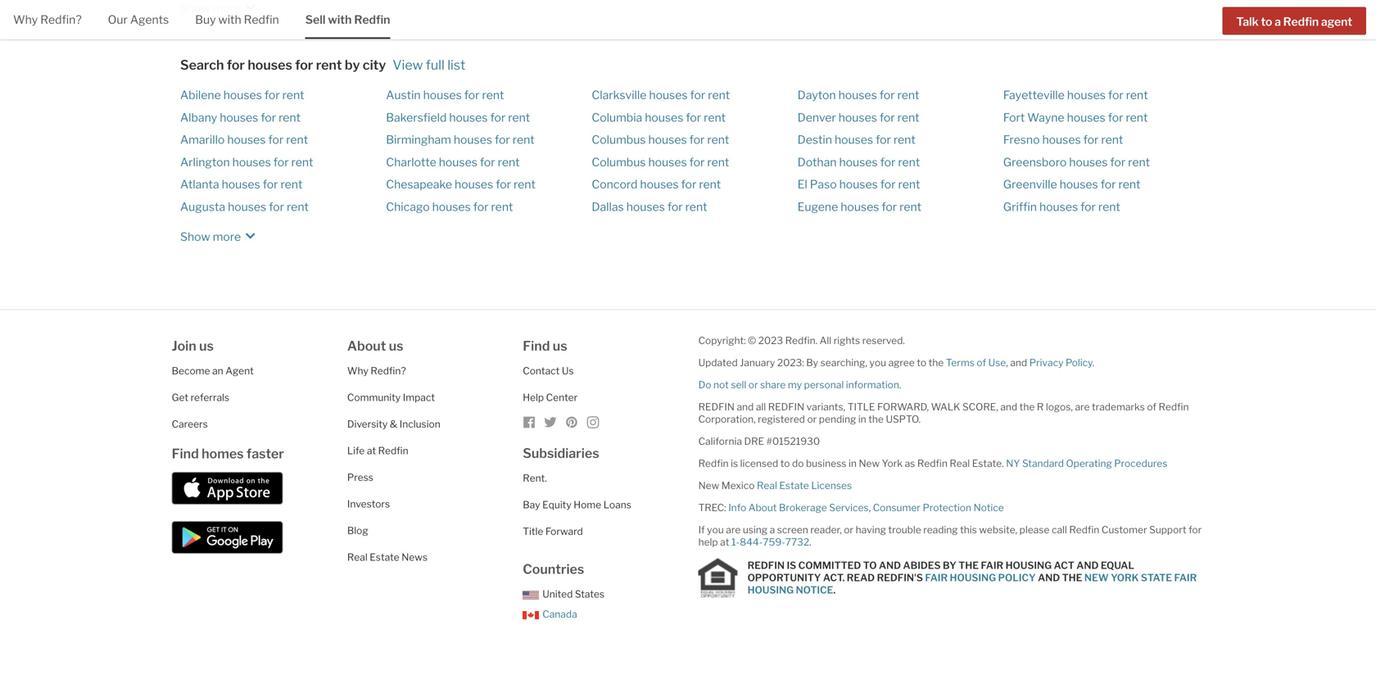 Task type: vqa. For each thing, say whether or not it's contained in the screenshot.
outline on the bottom right of the page
no



Task type: describe. For each thing, give the bounding box(es) containing it.
rent left by
[[316, 57, 342, 73]]

us for join us
[[199, 338, 214, 354]]

you inside if you are using a screen reader, or having trouble reading this website, please call redfin customer support for help at
[[707, 524, 724, 536]]

rent for denver houses for rent link
[[898, 111, 920, 124]]

houses for greensboro houses for rent link at the top of page
[[1070, 155, 1108, 169]]

0 horizontal spatial about
[[347, 338, 386, 354]]

clarksville
[[592, 88, 647, 102]]

rent for 'fresno houses for rent' link
[[1102, 133, 1124, 147]]

houses for denver houses for rent link
[[839, 111, 878, 124]]

housing inside new york state fair housing notice
[[748, 584, 794, 596]]

more for 1st show more link from the top of the page
[[213, 1, 241, 15]]

fresno houses for rent link
[[1004, 133, 1124, 147]]

abilene houses for rent
[[180, 88, 304, 102]]

rent for abilene houses for rent link
[[282, 88, 304, 102]]

privacy policy link
[[1030, 357, 1093, 369]]

. down agree
[[900, 379, 902, 391]]

houses for concord houses for rent "link"
[[640, 178, 679, 191]]

become an agent button
[[172, 365, 254, 377]]

are inside if you are using a screen reader, or having trouble reading this website, please call redfin customer support for help at
[[726, 524, 741, 536]]

title forward button
[[523, 526, 583, 538]]

for for greensboro houses for rent link at the top of page
[[1111, 155, 1126, 169]]

charlotte houses for rent
[[386, 155, 520, 169]]

griffin
[[1004, 200, 1038, 214]]

our agents link
[[108, 0, 169, 37]]

houses for the albany houses for rent link
[[220, 111, 258, 124]]

sell with redfin link
[[305, 0, 390, 37]]

rent for "chicago houses for rent" link
[[491, 200, 513, 214]]

&
[[390, 418, 398, 430]]

for for augusta houses for rent link
[[269, 200, 284, 214]]

houses for eugene houses for rent link in the right top of the page
[[841, 200, 880, 214]]

redfin inside if you are using a screen reader, or having trouble reading this website, please call redfin customer support for help at
[[1070, 524, 1100, 536]]

eugene houses for rent
[[798, 200, 922, 214]]

our agents
[[108, 13, 169, 27]]

my
[[788, 379, 802, 391]]

greenville houses for rent link
[[1004, 178, 1141, 191]]

fair inside new york state fair housing notice
[[1175, 572, 1197, 584]]

destin houses for rent link
[[798, 133, 916, 147]]

blog
[[347, 525, 368, 537]]

or inside if you are using a screen reader, or having trouble reading this website, please call redfin customer support for help at
[[844, 524, 854, 536]]

new york state fair housing notice
[[748, 572, 1197, 596]]

rent for austin houses for rent link
[[482, 88, 504, 102]]

show more for first show more link from the bottom of the page
[[180, 230, 241, 244]]

atlanta houses for rent
[[180, 178, 303, 191]]

community
[[347, 392, 401, 404]]

greensboro houses for rent link
[[1004, 155, 1151, 169]]

uspto.
[[886, 414, 921, 425]]

for for fayetteville houses for rent link
[[1109, 88, 1124, 102]]

houses for "chicago houses for rent" link
[[432, 200, 471, 214]]

become an agent
[[172, 365, 254, 377]]

of inside redfin and all redfin variants, title forward, walk score, and the r logos, are trademarks of redfin corporation, registered or pending in the uspto.
[[1148, 401, 1157, 413]]

protection
[[923, 502, 972, 514]]

eugene houses for rent link
[[798, 200, 922, 214]]

redfin? for why redfin? button
[[371, 365, 406, 377]]

reserved.
[[863, 335, 905, 347]]

for for abilene houses for rent link
[[265, 88, 280, 102]]

columbia
[[592, 111, 643, 124]]

for up concord houses for rent on the top
[[690, 155, 705, 169]]

committed
[[799, 560, 862, 572]]

2023:
[[778, 357, 805, 369]]

for for chesapeake houses for rent link
[[496, 178, 511, 191]]

forward,
[[878, 401, 929, 413]]

for for 'fresno houses for rent' link
[[1084, 133, 1099, 147]]

houses for "atlanta houses for rent" link
[[222, 178, 260, 191]]

redfin for is
[[748, 560, 785, 572]]

inclusion
[[400, 418, 441, 430]]

for for the griffin houses for rent link
[[1081, 200, 1096, 214]]

for for dayton houses for rent 'link'
[[880, 88, 895, 102]]

0 horizontal spatial fair
[[926, 572, 948, 584]]

0 horizontal spatial and
[[879, 560, 902, 572]]

redfin left the is
[[699, 458, 729, 470]]

buy
[[195, 13, 216, 27]]

home
[[574, 499, 602, 511]]

2 columbus houses for rent from the top
[[592, 155, 730, 169]]

california dre #01521930
[[699, 436, 820, 448]]

an
[[212, 365, 223, 377]]

estate.
[[973, 458, 1004, 470]]

fayetteville houses for rent
[[1004, 88, 1149, 102]]

and left all
[[737, 401, 754, 413]]

houses for clarksville houses for rent link
[[649, 88, 688, 102]]

0 vertical spatial ,
[[1007, 357, 1009, 369]]

houses for 'fresno houses for rent' link
[[1043, 133, 1081, 147]]

life
[[347, 445, 365, 457]]

houses for austin houses for rent link
[[423, 88, 462, 102]]

redfin pinterest image
[[566, 416, 579, 429]]

operating
[[1067, 458, 1113, 470]]

1 horizontal spatial the
[[929, 357, 944, 369]]

redfin left sell
[[244, 13, 279, 27]]

personal
[[805, 379, 844, 391]]

dallas houses for rent
[[592, 200, 708, 214]]

1 show more link from the top
[[180, 0, 261, 17]]

0 horizontal spatial the
[[869, 414, 884, 425]]

with for sell
[[328, 13, 352, 27]]

houses for destin houses for rent 'link'
[[835, 133, 874, 147]]

january
[[740, 357, 776, 369]]

full
[[426, 57, 445, 73]]

for for "arlington houses for rent" link
[[274, 155, 289, 169]]

housing inside redfin is committed to and abides by the fair housing act and equal opportunity act. read redfin's
[[1006, 560, 1052, 572]]

el paso houses for rent link
[[798, 178, 921, 191]]

for for eugene houses for rent link in the right top of the page
[[882, 200, 898, 214]]

0 vertical spatial of
[[977, 357, 987, 369]]

houses up abilene houses for rent link
[[248, 57, 292, 73]]

by
[[943, 560, 957, 572]]

houses down dothan houses for rent
[[840, 178, 878, 191]]

rent for greensboro houses for rent link at the top of page
[[1129, 155, 1151, 169]]

copyright: © 2023 redfin. all rights reserved.
[[699, 335, 905, 347]]

become
[[172, 365, 210, 377]]

augusta
[[180, 200, 225, 214]]

logos,
[[1046, 401, 1074, 413]]

redfin up registered
[[768, 401, 805, 413]]

houses for 1st "columbus houses for rent" link from the top of the page
[[649, 133, 687, 147]]

by
[[807, 357, 819, 369]]

albany houses for rent link
[[180, 111, 301, 124]]

fort
[[1004, 111, 1025, 124]]

rent for "atlanta houses for rent" link
[[281, 178, 303, 191]]

1 horizontal spatial you
[[870, 357, 887, 369]]

for up abilene houses for rent link
[[227, 57, 245, 73]]

for for columbia houses for rent link
[[686, 111, 702, 124]]

rent for 'greenville houses for rent' link
[[1119, 178, 1141, 191]]

concord
[[592, 178, 638, 191]]

sell
[[305, 13, 326, 27]]

fair housing policy and the
[[926, 572, 1085, 584]]

rent for amarillo houses for rent link in the top left of the page
[[286, 133, 308, 147]]

birmingham houses for rent
[[386, 133, 535, 147]]

for down columbia houses for rent
[[690, 133, 705, 147]]

1-
[[732, 536, 740, 548]]

information
[[846, 379, 900, 391]]

0 horizontal spatial new
[[699, 480, 720, 492]]

austin
[[386, 88, 421, 102]]

download the redfin app from the google play store image
[[172, 521, 283, 554]]

licenses
[[812, 480, 852, 492]]

birmingham
[[386, 133, 451, 147]]

greensboro houses for rent
[[1004, 155, 1151, 169]]

for for 'greenville houses for rent' link
[[1101, 178, 1117, 191]]

do
[[793, 458, 804, 470]]

ny
[[1007, 458, 1021, 470]]

1 columbus houses for rent from the top
[[592, 133, 730, 147]]

redfin for and
[[699, 401, 735, 413]]

get
[[172, 392, 189, 404]]

for for amarillo houses for rent link in the top left of the page
[[268, 133, 284, 147]]

0 vertical spatial new
[[859, 458, 880, 470]]

with for buy
[[218, 13, 241, 27]]

rent for dayton houses for rent 'link'
[[898, 88, 920, 102]]

2 horizontal spatial real
[[950, 458, 970, 470]]

for for dothan houses for rent link
[[881, 155, 896, 169]]

for down sell
[[295, 57, 313, 73]]

1 horizontal spatial housing
[[950, 572, 997, 584]]

contact
[[523, 365, 560, 377]]

1 vertical spatial to
[[917, 357, 927, 369]]

denver houses for rent link
[[798, 111, 920, 124]]

houses for "arlington houses for rent" link
[[232, 155, 271, 169]]

redfin twitter image
[[544, 416, 557, 429]]

investors
[[347, 498, 390, 510]]

2 horizontal spatial the
[[1020, 401, 1035, 413]]

2 horizontal spatial and
[[1077, 560, 1099, 572]]

the inside redfin is committed to and abides by the fair housing act and equal opportunity act. read redfin's
[[959, 560, 979, 572]]

rent down columbia houses for rent
[[708, 133, 730, 147]]

rent up eugene houses for rent
[[899, 178, 921, 191]]

copyright:
[[699, 335, 746, 347]]

for for dallas houses for rent link
[[668, 200, 683, 214]]

bay
[[523, 499, 541, 511]]

redfin up the city
[[354, 13, 390, 27]]

agree
[[889, 357, 915, 369]]

dre
[[745, 436, 765, 448]]

help
[[699, 536, 718, 548]]

notice
[[974, 502, 1005, 514]]

houses for 'greenville houses for rent' link
[[1060, 178, 1099, 191]]

why redfin? link
[[13, 0, 82, 37]]

contact us button
[[523, 365, 574, 377]]

please
[[1020, 524, 1050, 536]]

is
[[787, 560, 797, 572]]

customer
[[1102, 524, 1148, 536]]

redfin right "as"
[[918, 458, 948, 470]]

diversity & inclusion
[[347, 418, 441, 430]]

more for first show more link from the bottom of the page
[[213, 230, 241, 244]]

title forward
[[523, 526, 583, 538]]

rent for destin houses for rent 'link'
[[894, 133, 916, 147]]

for for the birmingham houses for rent 'link'
[[495, 133, 510, 147]]

trec: info about brokerage services , consumer protection notice
[[699, 502, 1005, 514]]

life at redfin
[[347, 445, 409, 457]]

0 horizontal spatial ,
[[869, 502, 871, 514]]

denver houses for rent
[[798, 111, 920, 124]]

houses for the birmingham houses for rent 'link'
[[454, 133, 493, 147]]

houses down fayetteville houses for rent link
[[1068, 111, 1106, 124]]

and right "score,"
[[1001, 401, 1018, 413]]

houses for second "columbus houses for rent" link from the top
[[649, 155, 687, 169]]

investors button
[[347, 498, 390, 510]]

sell with redfin
[[305, 13, 390, 27]]

in inside redfin and all redfin variants, title forward, walk score, and the r logos, are trademarks of redfin corporation, registered or pending in the uspto.
[[859, 414, 867, 425]]

for for "atlanta houses for rent" link
[[263, 178, 278, 191]]

redfin facebook image
[[523, 416, 536, 429]]

view
[[393, 57, 423, 73]]

search for houses for rent by city view full list
[[180, 57, 466, 73]]



Task type: locate. For each thing, give the bounding box(es) containing it.
0 horizontal spatial in
[[849, 458, 857, 470]]

houses for columbia houses for rent link
[[645, 111, 684, 124]]

for down bakersfield houses for rent link
[[495, 133, 510, 147]]

rent up denver houses for rent link
[[898, 88, 920, 102]]

1 horizontal spatial fair
[[981, 560, 1004, 572]]

0 vertical spatial real
[[950, 458, 970, 470]]

redfin? left our
[[40, 13, 82, 27]]

rent down the charlotte houses for rent link
[[514, 178, 536, 191]]

rent up concord houses for rent on the top
[[708, 155, 730, 169]]

us up us
[[553, 338, 568, 354]]

united states
[[543, 589, 605, 600]]

1 vertical spatial ,
[[869, 502, 871, 514]]

redfin is committed to and abides by the fair housing act and equal opportunity act. read redfin's
[[748, 560, 1135, 584]]

1 show from the top
[[180, 1, 210, 15]]

with right buy
[[218, 13, 241, 27]]

for for the albany houses for rent link
[[261, 111, 276, 124]]

houses down 'atlanta houses for rent'
[[228, 200, 267, 214]]

reader,
[[811, 524, 842, 536]]

impact
[[403, 392, 435, 404]]

rent for clarksville houses for rent link
[[708, 88, 730, 102]]

redfin instagram image
[[587, 416, 600, 429]]

york
[[882, 458, 903, 470]]

redfin inside button
[[1284, 15, 1320, 28]]

if you are using a screen reader, or having trouble reading this website, please call redfin customer support for help at
[[699, 524, 1202, 548]]

houses for dayton houses for rent 'link'
[[839, 88, 878, 102]]

for up the birmingham houses for rent 'link'
[[490, 111, 506, 124]]

terms of use link
[[946, 357, 1007, 369]]

about
[[347, 338, 386, 354], [749, 502, 777, 514]]

houses up albany houses for rent
[[223, 88, 262, 102]]

us for find us
[[553, 338, 568, 354]]

new york state fair housing notice link
[[748, 572, 1197, 596]]

rent down fayetteville houses for rent
[[1126, 111, 1149, 124]]

us for about us
[[389, 338, 404, 354]]

0 horizontal spatial of
[[977, 357, 987, 369]]

why redfin? for why redfin? link
[[13, 13, 82, 27]]

0 horizontal spatial you
[[707, 524, 724, 536]]

1 horizontal spatial about
[[749, 502, 777, 514]]

1 horizontal spatial why redfin?
[[347, 365, 406, 377]]

0 horizontal spatial are
[[726, 524, 741, 536]]

rent up bakersfield houses for rent link
[[482, 88, 504, 102]]

columbus houses for rent up concord houses for rent on the top
[[592, 155, 730, 169]]

for for concord houses for rent "link"
[[681, 178, 697, 191]]

0 horizontal spatial redfin?
[[40, 13, 82, 27]]

0 horizontal spatial the
[[959, 560, 979, 572]]

show more link up 'search'
[[180, 0, 261, 17]]

and down act
[[1038, 572, 1061, 584]]

0 horizontal spatial real
[[347, 552, 368, 564]]

services
[[830, 502, 869, 514]]

redfin?
[[40, 13, 82, 27], [371, 365, 406, 377]]

get referrals
[[172, 392, 230, 404]]

2 vertical spatial to
[[781, 458, 790, 470]]

houses for bakersfield houses for rent link
[[449, 111, 488, 124]]

about us
[[347, 338, 404, 354]]

bay equity home loans button
[[523, 499, 632, 511]]

houses up fort wayne houses for rent on the right top of page
[[1068, 88, 1106, 102]]

rent down greensboro houses for rent
[[1119, 178, 1141, 191]]

2 show more link from the top
[[180, 221, 261, 246]]

show more down augusta
[[180, 230, 241, 244]]

1 horizontal spatial with
[[328, 13, 352, 27]]

0 vertical spatial more
[[213, 1, 241, 15]]

why for why redfin? button
[[347, 365, 369, 377]]

houses for the charlotte houses for rent link
[[439, 155, 478, 169]]

the
[[929, 357, 944, 369], [1020, 401, 1035, 413], [869, 414, 884, 425]]

2 horizontal spatial or
[[844, 524, 854, 536]]

1 horizontal spatial estate
[[780, 480, 810, 492]]

0 vertical spatial the
[[959, 560, 979, 572]]

if
[[699, 524, 705, 536]]

us flag image
[[523, 591, 539, 599]]

el
[[798, 178, 808, 191]]

for up 'greenville houses for rent' link
[[1111, 155, 1126, 169]]

houses down the charlotte houses for rent link
[[455, 178, 494, 191]]

for for austin houses for rent link
[[464, 88, 480, 102]]

0 vertical spatial are
[[1076, 401, 1090, 413]]

. down act.
[[834, 584, 836, 596]]

reading
[[924, 524, 958, 536]]

for inside if you are using a screen reader, or having trouble reading this website, please call redfin customer support for help at
[[1189, 524, 1202, 536]]

rent up amarillo houses for rent link in the top left of the page
[[279, 111, 301, 124]]

redfin inside redfin and all redfin variants, title forward, walk score, and the r logos, are trademarks of redfin corporation, registered or pending in the uspto.
[[1159, 401, 1190, 413]]

for
[[227, 57, 245, 73], [295, 57, 313, 73], [265, 88, 280, 102], [464, 88, 480, 102], [690, 88, 706, 102], [880, 88, 895, 102], [1109, 88, 1124, 102], [261, 111, 276, 124], [490, 111, 506, 124], [686, 111, 702, 124], [880, 111, 895, 124], [1109, 111, 1124, 124], [268, 133, 284, 147], [495, 133, 510, 147], [690, 133, 705, 147], [876, 133, 892, 147], [1084, 133, 1099, 147], [274, 155, 289, 169], [480, 155, 496, 169], [690, 155, 705, 169], [881, 155, 896, 169], [1111, 155, 1126, 169], [263, 178, 278, 191], [496, 178, 511, 191], [681, 178, 697, 191], [881, 178, 896, 191], [1101, 178, 1117, 191], [269, 200, 284, 214], [473, 200, 489, 214], [668, 200, 683, 214], [882, 200, 898, 214], [1081, 200, 1096, 214], [1189, 524, 1202, 536]]

0 vertical spatial columbus
[[592, 133, 646, 147]]

0 vertical spatial you
[[870, 357, 887, 369]]

houses up concord houses for rent on the top
[[649, 155, 687, 169]]

diversity & inclusion button
[[347, 418, 441, 430]]

fair down by
[[926, 572, 948, 584]]

1 horizontal spatial ,
[[1007, 357, 1009, 369]]

houses for chesapeake houses for rent link
[[455, 178, 494, 191]]

1 vertical spatial show more link
[[180, 221, 261, 246]]

why for why redfin? link
[[13, 13, 38, 27]]

and up new
[[1077, 560, 1099, 572]]

atlanta houses for rent link
[[180, 178, 303, 191]]

0 horizontal spatial estate
[[370, 552, 400, 564]]

a inside if you are using a screen reader, or having trouble reading this website, please call redfin customer support for help at
[[770, 524, 775, 536]]

for up bakersfield houses for rent link
[[464, 88, 480, 102]]

0 horizontal spatial with
[[218, 13, 241, 27]]

0 vertical spatial or
[[749, 379, 759, 391]]

r
[[1037, 401, 1044, 413]]

0 horizontal spatial a
[[770, 524, 775, 536]]

terms
[[946, 357, 975, 369]]

for up dothan houses for rent
[[876, 133, 892, 147]]

1 vertical spatial the
[[1063, 572, 1083, 584]]

estate
[[780, 480, 810, 492], [370, 552, 400, 564]]

equal housing opportunity image
[[699, 559, 738, 598]]

rent down chesapeake houses for rent link
[[491, 200, 513, 214]]

subsidiaries
[[523, 445, 600, 461]]

0 horizontal spatial or
[[749, 379, 759, 391]]

1 vertical spatial real
[[757, 480, 778, 492]]

read
[[847, 572, 875, 584]]

a up 1-844-759-7732 .
[[770, 524, 775, 536]]

york
[[1111, 572, 1139, 584]]

1 vertical spatial find
[[172, 446, 199, 462]]

or down services
[[844, 524, 854, 536]]

1 vertical spatial columbus
[[592, 155, 646, 169]]

1 vertical spatial in
[[849, 458, 857, 470]]

0 vertical spatial why redfin?
[[13, 13, 82, 27]]

diversity
[[347, 418, 388, 430]]

fair inside redfin is committed to and abides by the fair housing act and equal opportunity act. read redfin's
[[981, 560, 1004, 572]]

new left york at the right of page
[[859, 458, 880, 470]]

0 vertical spatial show more
[[180, 1, 241, 15]]

for up eugene houses for rent
[[881, 178, 896, 191]]

dayton houses for rent
[[798, 88, 920, 102]]

show more link down augusta
[[180, 221, 261, 246]]

us
[[199, 338, 214, 354], [389, 338, 404, 354], [553, 338, 568, 354]]

redfin down the &
[[378, 445, 409, 457]]

1 vertical spatial columbus houses for rent
[[592, 155, 730, 169]]

2 horizontal spatial fair
[[1175, 572, 1197, 584]]

1 columbus from the top
[[592, 133, 646, 147]]

rent up the birmingham houses for rent 'link'
[[508, 111, 530, 124]]

rent for the birmingham houses for rent 'link'
[[513, 133, 535, 147]]

rent up fort wayne houses for rent link on the right of page
[[1127, 88, 1149, 102]]

chesapeake houses for rent
[[386, 178, 536, 191]]

0 horizontal spatial why redfin?
[[13, 13, 82, 27]]

redfin inside redfin is committed to and abides by the fair housing act and equal opportunity act. read redfin's
[[748, 560, 785, 572]]

rent for bakersfield houses for rent link
[[508, 111, 530, 124]]

show more
[[180, 1, 241, 15], [180, 230, 241, 244]]

show for first show more link from the bottom of the page
[[180, 230, 210, 244]]

rent down concord houses for rent "link"
[[686, 200, 708, 214]]

1 vertical spatial why redfin?
[[347, 365, 406, 377]]

redfin? for why redfin? link
[[40, 13, 82, 27]]

a inside button
[[1275, 15, 1282, 28]]

download the redfin app on the apple app store image
[[172, 472, 283, 505]]

rent for eugene houses for rent link in the right top of the page
[[900, 200, 922, 214]]

houses for the griffin houses for rent link
[[1040, 200, 1079, 214]]

houses down amarillo houses for rent link in the top left of the page
[[232, 155, 271, 169]]

forward
[[546, 526, 583, 538]]

1 horizontal spatial real
[[757, 480, 778, 492]]

0 vertical spatial columbus houses for rent
[[592, 133, 730, 147]]

housing
[[1006, 560, 1052, 572], [950, 572, 997, 584], [748, 584, 794, 596]]

canadian flag image
[[523, 611, 539, 620]]

rent for dallas houses for rent link
[[686, 200, 708, 214]]

1 with from the left
[[218, 13, 241, 27]]

1 more from the top
[[213, 1, 241, 15]]

contact us
[[523, 365, 574, 377]]

fayetteville
[[1004, 88, 1065, 102]]

houses down el paso houses for rent
[[841, 200, 880, 214]]

0 horizontal spatial why
[[13, 13, 38, 27]]

for for "chicago houses for rent" link
[[473, 200, 489, 214]]

1 vertical spatial you
[[707, 524, 724, 536]]

more down augusta houses for rent
[[213, 230, 241, 244]]

clarksville houses for rent
[[592, 88, 730, 102]]

1 horizontal spatial in
[[859, 414, 867, 425]]

the down act
[[1063, 572, 1083, 584]]

wayne
[[1028, 111, 1065, 124]]

1 vertical spatial or
[[808, 414, 817, 425]]

to right agree
[[917, 357, 927, 369]]

rent for augusta houses for rent link
[[287, 200, 309, 214]]

with
[[218, 13, 241, 27], [328, 13, 352, 27]]

atlanta
[[180, 178, 219, 191]]

2 columbus houses for rent link from the top
[[592, 155, 730, 169]]

city
[[363, 57, 386, 73]]

2 show from the top
[[180, 230, 210, 244]]

columbia houses for rent
[[592, 111, 726, 124]]

. right privacy
[[1093, 357, 1095, 369]]

buy with redfin link
[[195, 0, 279, 37]]

1 vertical spatial show
[[180, 230, 210, 244]]

rent up dallas houses for rent link
[[699, 178, 721, 191]]

0 horizontal spatial find
[[172, 446, 199, 462]]

for down greensboro houses for rent link at the top of page
[[1101, 178, 1117, 191]]

rent for the griffin houses for rent link
[[1099, 200, 1121, 214]]

2 more from the top
[[213, 230, 241, 244]]

0 vertical spatial about
[[347, 338, 386, 354]]

title
[[523, 526, 544, 538]]

1 horizontal spatial to
[[917, 357, 927, 369]]

1 horizontal spatial find
[[523, 338, 550, 354]]

center
[[546, 392, 578, 404]]

0 vertical spatial why
[[13, 13, 38, 27]]

houses down greenville houses for rent
[[1040, 200, 1079, 214]]

2 show more from the top
[[180, 230, 241, 244]]

houses for augusta houses for rent link
[[228, 200, 267, 214]]

or inside redfin and all redfin variants, title forward, walk score, and the r logos, are trademarks of redfin corporation, registered or pending in the uspto.
[[808, 414, 817, 425]]

houses down clarksville houses for rent on the top of the page
[[645, 111, 684, 124]]

act.
[[824, 572, 845, 584]]

for up amarillo houses for rent link in the top left of the page
[[261, 111, 276, 124]]

houses down concord houses for rent "link"
[[627, 200, 665, 214]]

1 horizontal spatial of
[[1148, 401, 1157, 413]]

a
[[1275, 15, 1282, 28], [770, 524, 775, 536]]

0 vertical spatial redfin?
[[40, 13, 82, 27]]

redfin.
[[786, 335, 818, 347]]

0 vertical spatial at
[[367, 445, 376, 457]]

join us
[[172, 338, 214, 354]]

houses up the birmingham houses for rent 'link'
[[449, 111, 488, 124]]

find down careers button in the bottom left of the page
[[172, 446, 199, 462]]

rent for concord houses for rent "link"
[[699, 178, 721, 191]]

7732
[[786, 536, 810, 548]]

for for the charlotte houses for rent link
[[480, 155, 496, 169]]

rent up dothan houses for rent
[[894, 133, 916, 147]]

community impact button
[[347, 392, 435, 404]]

search
[[180, 57, 224, 73]]

find for find homes faster
[[172, 446, 199, 462]]

, up having
[[869, 502, 871, 514]]

for down the charlotte houses for rent link
[[496, 178, 511, 191]]

houses up el paso houses for rent link
[[840, 155, 878, 169]]

for for denver houses for rent link
[[880, 111, 895, 124]]

for up dallas houses for rent link
[[681, 178, 697, 191]]

1 horizontal spatial are
[[1076, 401, 1090, 413]]

fresno
[[1004, 133, 1040, 147]]

show more for 1st show more link from the top of the page
[[180, 1, 241, 15]]

for for destin houses for rent 'link'
[[876, 133, 892, 147]]

1 horizontal spatial a
[[1275, 15, 1282, 28]]

houses for dothan houses for rent link
[[840, 155, 878, 169]]

rent for dothan houses for rent link
[[899, 155, 921, 169]]

rent for fayetteville houses for rent link
[[1127, 88, 1149, 102]]

houses up 'greenville houses for rent' link
[[1070, 155, 1108, 169]]

fair up 'fair housing policy' link
[[981, 560, 1004, 572]]

rent down 'greenville houses for rent' link
[[1099, 200, 1121, 214]]

1 us from the left
[[199, 338, 214, 354]]

why redfin?
[[13, 13, 82, 27], [347, 365, 406, 377]]

estate down do
[[780, 480, 810, 492]]

1 vertical spatial about
[[749, 502, 777, 514]]

to inside button
[[1262, 15, 1273, 28]]

us right join
[[199, 338, 214, 354]]

you right if
[[707, 524, 724, 536]]

0 vertical spatial find
[[523, 338, 550, 354]]

real down licensed
[[757, 480, 778, 492]]

arlington
[[180, 155, 230, 169]]

info about brokerage services link
[[729, 502, 869, 514]]

1 vertical spatial housing
[[950, 572, 997, 584]]

for down amarillo houses for rent link in the top left of the page
[[274, 155, 289, 169]]

the up 'fair housing policy' link
[[959, 560, 979, 572]]

life at redfin button
[[347, 445, 409, 457]]

for down fayetteville houses for rent link
[[1109, 111, 1124, 124]]

0 vertical spatial a
[[1275, 15, 1282, 28]]

rent for chesapeake houses for rent link
[[514, 178, 536, 191]]

united
[[543, 589, 573, 600]]

2 vertical spatial or
[[844, 524, 854, 536]]

help
[[523, 392, 544, 404]]

1 vertical spatial estate
[[370, 552, 400, 564]]

el paso houses for rent
[[798, 178, 921, 191]]

talk
[[1237, 15, 1259, 28]]

1 columbus houses for rent link from the top
[[592, 133, 730, 147]]

2 vertical spatial real
[[347, 552, 368, 564]]

0 horizontal spatial at
[[367, 445, 376, 457]]

1 vertical spatial of
[[1148, 401, 1157, 413]]

rent for columbia houses for rent link
[[704, 111, 726, 124]]

do
[[699, 379, 712, 391]]

are right logos,
[[1076, 401, 1090, 413]]

talk to a redfin agent button
[[1223, 7, 1367, 35]]

2 us from the left
[[389, 338, 404, 354]]

canada link
[[523, 609, 577, 620]]

for for bakersfield houses for rent link
[[490, 111, 506, 124]]

show more link
[[180, 0, 261, 17], [180, 221, 261, 246]]

real left estate.
[[950, 458, 970, 470]]

redfin up corporation,
[[699, 401, 735, 413]]

of left use
[[977, 357, 987, 369]]

registered
[[758, 414, 805, 425]]

2 columbus from the top
[[592, 155, 646, 169]]

at right life
[[367, 445, 376, 457]]

0 vertical spatial show more link
[[180, 0, 261, 17]]

homes
[[202, 446, 244, 462]]

0 vertical spatial housing
[[1006, 560, 1052, 572]]

equal
[[1101, 560, 1135, 572]]

fair housing policy link
[[926, 572, 1036, 584]]

show for 1st show more link from the top of the page
[[180, 1, 210, 15]]

0 horizontal spatial to
[[781, 458, 790, 470]]

redfin right the call
[[1070, 524, 1100, 536]]

rent down clarksville houses for rent link
[[704, 111, 726, 124]]

columbus up concord
[[592, 155, 646, 169]]

1 show more from the top
[[180, 1, 241, 15]]

1 horizontal spatial or
[[808, 414, 817, 425]]

2 vertical spatial housing
[[748, 584, 794, 596]]

1 horizontal spatial why
[[347, 365, 369, 377]]

augusta houses for rent
[[180, 200, 309, 214]]

referrals
[[191, 392, 230, 404]]

rent down "arlington houses for rent" link
[[281, 178, 303, 191]]

. down reader,
[[810, 536, 812, 548]]

at inside if you are using a screen reader, or having trouble reading this website, please call redfin customer support for help at
[[721, 536, 730, 548]]

help center button
[[523, 392, 578, 404]]

2 horizontal spatial us
[[553, 338, 568, 354]]

find up contact
[[523, 338, 550, 354]]

policy
[[1066, 357, 1093, 369]]

1 vertical spatial columbus houses for rent link
[[592, 155, 730, 169]]

abilene
[[180, 88, 221, 102]]

amarillo houses for rent
[[180, 133, 308, 147]]

agent
[[1322, 15, 1353, 28]]

3 us from the left
[[553, 338, 568, 354]]

houses up augusta houses for rent
[[222, 178, 260, 191]]

rent down dayton houses for rent 'link'
[[898, 111, 920, 124]]

houses up dallas houses for rent
[[640, 178, 679, 191]]

1 horizontal spatial new
[[859, 458, 880, 470]]

0 horizontal spatial us
[[199, 338, 214, 354]]

redfin's
[[877, 572, 924, 584]]

rent for the charlotte houses for rent link
[[498, 155, 520, 169]]

houses down the birmingham houses for rent 'link'
[[439, 155, 478, 169]]

2 with from the left
[[328, 13, 352, 27]]

for up "arlington houses for rent" link
[[268, 133, 284, 147]]

for down 'greenville houses for rent' link
[[1081, 200, 1096, 214]]

0 vertical spatial in
[[859, 414, 867, 425]]

1 vertical spatial are
[[726, 524, 741, 536]]

for for clarksville houses for rent link
[[690, 88, 706, 102]]

fair right state
[[1175, 572, 1197, 584]]

get referrals button
[[172, 392, 230, 404]]

houses down dayton houses for rent 'link'
[[839, 111, 878, 124]]

houses for amarillo houses for rent link in the top left of the page
[[227, 133, 266, 147]]

houses for fayetteville houses for rent link
[[1068, 88, 1106, 102]]

1 horizontal spatial redfin?
[[371, 365, 406, 377]]

1 horizontal spatial and
[[1038, 572, 1061, 584]]

you
[[870, 357, 887, 369], [707, 524, 724, 536]]

fair
[[981, 560, 1004, 572], [926, 572, 948, 584], [1175, 572, 1197, 584]]

houses down fort wayne houses for rent link on the right of page
[[1043, 133, 1081, 147]]

and right use
[[1011, 357, 1028, 369]]

find for find us
[[523, 338, 550, 354]]

2 horizontal spatial housing
[[1006, 560, 1052, 572]]

with right sell
[[328, 13, 352, 27]]

for down chesapeake houses for rent
[[473, 200, 489, 214]]

rent up columbia houses for rent link
[[708, 88, 730, 102]]

1 horizontal spatial the
[[1063, 572, 1083, 584]]

houses down abilene houses for rent link
[[220, 111, 258, 124]]

why redfin? for why redfin? button
[[347, 365, 406, 377]]

houses for dallas houses for rent link
[[627, 200, 665, 214]]

corporation,
[[699, 414, 756, 425]]

to
[[1262, 15, 1273, 28], [917, 357, 927, 369], [781, 458, 790, 470]]

find homes faster
[[172, 446, 284, 462]]

us
[[562, 365, 574, 377]]

for right the support
[[1189, 524, 1202, 536]]

0 vertical spatial to
[[1262, 15, 1273, 28]]

1 vertical spatial show more
[[180, 230, 241, 244]]

0 vertical spatial columbus houses for rent link
[[592, 133, 730, 147]]

why redfin? left our
[[13, 13, 82, 27]]

rent for "arlington houses for rent" link
[[291, 155, 313, 169]]

real estate news
[[347, 552, 428, 564]]

columbus houses for rent link
[[592, 133, 730, 147], [592, 155, 730, 169]]

houses for abilene houses for rent link
[[223, 88, 262, 102]]

are inside redfin and all redfin variants, title forward, walk score, and the r logos, are trademarks of redfin corporation, registered or pending in the uspto.
[[1076, 401, 1090, 413]]

rent for the albany houses for rent link
[[279, 111, 301, 124]]

for down dayton houses for rent 'link'
[[880, 111, 895, 124]]

1 vertical spatial new
[[699, 480, 720, 492]]



